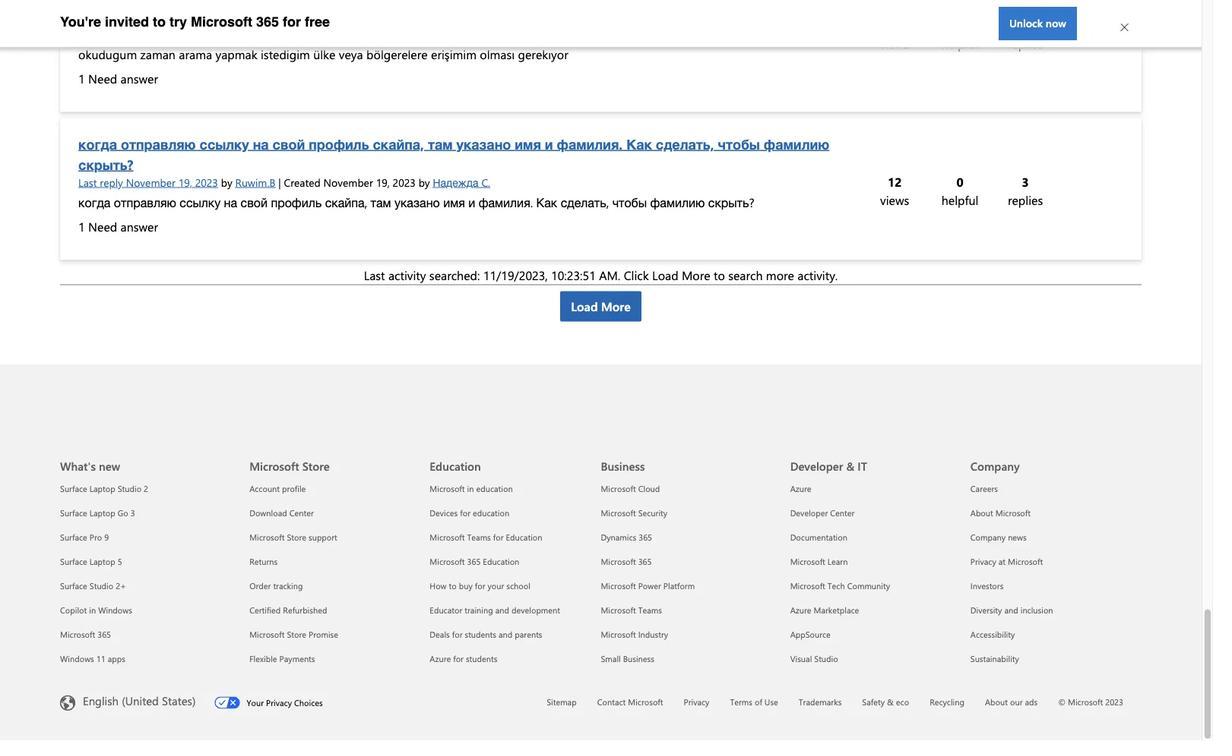 Task type: vqa. For each thing, say whether or not it's contained in the screenshot.


Task type: describe. For each thing, give the bounding box(es) containing it.
0 vertical spatial имя
[[515, 135, 541, 153]]

bölgerelere
[[366, 46, 428, 63]]

store for microsoft store support
[[287, 532, 306, 544]]

0 horizontal spatial to
[[153, 14, 166, 30]]

5 inside 5 replies
[[1022, 17, 1029, 34]]

0 horizontal spatial microsoft 365 link
[[60, 630, 111, 641]]

california consumer privacy act (ccpa) opt-out icon image
[[214, 698, 247, 710]]

microsoft power platform link
[[601, 581, 695, 593]]

trademarks link
[[799, 697, 842, 709]]

training
[[465, 605, 493, 617]]

2 helpful from the top
[[942, 192, 979, 208]]

365 for microsoft 365 link to the right
[[638, 557, 652, 568]]

for left free at the top left of the page
[[283, 14, 301, 30]]

microsoft learn
[[790, 557, 848, 568]]

accessibility link
[[971, 630, 1015, 641]]

surface for surface studio 2+
[[60, 581, 87, 593]]

order tracking link
[[249, 581, 303, 593]]

tracking
[[273, 581, 303, 593]]

microsoft inside microsoft store heading
[[249, 459, 299, 474]]

kapsamında
[[534, 28, 598, 44]]

for right devices on the bottom left of page
[[460, 508, 471, 520]]

studio for surface studio 2+
[[90, 581, 113, 593]]

our
[[1010, 697, 1023, 709]]

1 vertical spatial отправляю
[[114, 195, 176, 211]]

2 1 from the top
[[78, 219, 85, 235]]

olması
[[480, 46, 515, 63]]

1 horizontal spatial фамилию
[[764, 135, 830, 153]]

2 когда from the top
[[78, 195, 111, 211]]

üyeliği
[[207, 10, 242, 26]]

for down deals for students and parents
[[453, 654, 464, 666]]

1 vertical spatial профиль
[[271, 195, 322, 211]]

0 horizontal spatial microsoft 365
[[60, 630, 111, 641]]

0 vertical spatial studio
[[118, 484, 141, 495]]

1 answer from the top
[[121, 71, 158, 87]]

1 когда from the top
[[78, 135, 117, 153]]

cloud
[[638, 484, 660, 495]]

terms of use
[[730, 697, 778, 709]]

microsoft store heading
[[249, 432, 411, 477]]

developer for developer & it
[[790, 459, 843, 474]]

.aboneliğe
[[348, 10, 403, 26]]

kullanamıyorum
[[601, 10, 688, 26]]

accessibility
[[971, 630, 1015, 641]]

surface laptop go 3 link
[[60, 508, 135, 520]]

merhaba
[[78, 10, 126, 26]]

last inside 'когда отправляю ссылку на свой профиль скайпа, там указано имя и фамилия. как сделать, чтобы фамилию скрыть? last reply november 19, 2023 by ruwim.b | created november 19, 2023 by надежда c. когда отправляю ссылку на свой профиль скайпа, там указано имя и фамилия. как сделать, чтобы фамилию скрыть?'
[[78, 176, 97, 190]]

apps
[[108, 654, 125, 666]]

search
[[728, 268, 763, 284]]

1 horizontal spatial свой
[[273, 135, 305, 153]]

microsoft industry
[[601, 630, 668, 641]]

small
[[601, 654, 621, 666]]

news
[[1008, 532, 1027, 544]]

0 horizontal spatial как
[[536, 195, 557, 211]]

azure for students link
[[430, 654, 497, 666]]

microsoft industry link
[[601, 630, 668, 641]]

5 inside the footer resource links element
[[118, 557, 122, 568]]

2 1 need answer from the top
[[78, 219, 158, 235]]

0 horizontal spatial указано
[[394, 195, 440, 211]]

1 vertical spatial business
[[623, 654, 654, 666]]

0 horizontal spatial имя
[[443, 195, 465, 211]]

1 horizontal spatial microsoft 365 link
[[601, 557, 652, 568]]

1 vertical spatial скрыть?
[[708, 195, 755, 211]]

diversity and inclusion link
[[971, 605, 1053, 617]]

click
[[624, 268, 649, 284]]

1 vertical spatial там
[[371, 195, 391, 211]]

2 numara from the left
[[422, 28, 462, 44]]

1 vertical spatial и
[[468, 195, 475, 211]]

dynamics 365 link
[[601, 532, 652, 544]]

1 vertical spatial фамилию
[[650, 195, 705, 211]]

safety
[[862, 697, 885, 709]]

diversity
[[971, 605, 1002, 617]]

copilot
[[60, 605, 87, 617]]

community
[[847, 581, 890, 593]]

1 horizontal spatial zaman
[[355, 28, 390, 44]]

company news link
[[971, 532, 1027, 544]]

1 vertical spatial zaman
[[140, 46, 176, 63]]

last activity searched: 11/19/2023, 10:23:51 am. click load more to search more activity.
[[364, 268, 838, 284]]

365 inside merhaba office 365  aile  üyeliği için abonelğim var .aboneliğe  tanımlanmış olan  skype 60 dakikayı  kullanamıyorum .kendi ülkem de (türkiye ) dahil olmak üzere herhangi  bir  numara  aramak istedigim zaman ," bu numara  abonelıgınız  kapsamında  değil " uyarısı alıyorum . abonelik şartlarını okudugum zaman   arama yapmak istedigim ülke  veya  bölgerelere  erişimim olması  gerekıyor
[[163, 10, 182, 26]]

1 need from the top
[[88, 71, 117, 87]]

ruwim.b link
[[235, 175, 276, 191]]

1 horizontal spatial фамилия.
[[557, 135, 623, 153]]

recycling
[[930, 697, 965, 709]]

about microsoft
[[971, 508, 1031, 520]]

veya
[[339, 46, 363, 63]]

replies for 5
[[1008, 36, 1043, 52]]

about for about microsoft
[[971, 508, 993, 520]]

1 horizontal spatial last
[[364, 268, 385, 284]]

2 november from the left
[[324, 176, 373, 190]]

dahil
[[830, 10, 856, 26]]

365 right üyeliği
[[256, 14, 279, 30]]

use
[[765, 697, 778, 709]]

tech
[[828, 581, 845, 593]]

it
[[858, 459, 867, 474]]

12
[[888, 174, 902, 190]]

okudugum
[[78, 46, 137, 63]]

©
[[1058, 697, 1066, 709]]

1 views from the top
[[880, 36, 909, 52]]

company for company
[[971, 459, 1020, 474]]

0 vertical spatial профиль
[[309, 135, 369, 153]]

store for microsoft store
[[302, 459, 330, 474]]

visual studio link
[[790, 654, 838, 666]]

visual studio
[[790, 654, 838, 666]]

1 horizontal spatial на
[[253, 135, 269, 153]]

0 vertical spatial windows
[[98, 605, 132, 617]]

когда отправляю ссылку на свой профиль скайпа, там указано имя и фамилия. как сделать, чтобы фамилию скрыть? last reply november 19, 2023 by ruwim.b | created november 19, 2023 by надежда c. когда отправляю ссылку на свой профиль скайпа, там указано имя и фамилия. как сделать, чтобы фамилию скрыть?
[[78, 135, 830, 211]]

try
[[170, 14, 187, 30]]

terms
[[730, 697, 753, 709]]

microsoft store promise
[[249, 630, 338, 641]]

footer element
[[0, 432, 1202, 727]]

business inside heading
[[601, 459, 645, 474]]

0 vertical spatial указано
[[457, 135, 511, 153]]

1 vertical spatial education
[[506, 532, 542, 544]]

sitemap link
[[547, 697, 577, 709]]

когда отправляю ссылку на свой профиль скайпа, там указано имя и фамилия. как сделать, чтобы фамилию скрыть? link
[[78, 135, 830, 174]]

0 horizontal spatial фамилия.
[[479, 195, 533, 211]]

2 vertical spatial education
[[483, 557, 519, 568]]

1 vertical spatial свой
[[241, 195, 268, 211]]

microsoft learn link
[[790, 557, 848, 568]]

center for developer
[[830, 508, 855, 520]]

0 horizontal spatial 2023
[[195, 176, 218, 190]]

gerekıyor
[[518, 46, 568, 63]]

aile
[[186, 10, 204, 26]]

school
[[507, 581, 530, 593]]

careers link
[[971, 484, 998, 495]]

surface laptop go 3
[[60, 508, 135, 520]]

0 vertical spatial ссылку
[[200, 135, 249, 153]]

microsoft 365 education
[[430, 557, 519, 568]]

education for microsoft in education
[[476, 484, 513, 495]]

developer center link
[[790, 508, 855, 520]]

small business link
[[601, 654, 654, 666]]

teams for microsoft teams
[[638, 605, 662, 617]]

0 vertical spatial скайпа,
[[373, 135, 424, 153]]

0 horizontal spatial privacy
[[266, 698, 292, 710]]

5 replies
[[1008, 17, 1043, 52]]

1 horizontal spatial more
[[682, 268, 710, 284]]

0 vertical spatial чтобы
[[718, 135, 760, 153]]

1 vertical spatial istedigim
[[261, 46, 310, 63]]

surface for surface laptop go 3
[[60, 508, 87, 520]]

uyarısı
[[640, 28, 674, 44]]

your
[[488, 581, 504, 593]]

load inside button
[[571, 299, 598, 315]]

1 vertical spatial сделать,
[[561, 195, 609, 211]]

refurbished
[[283, 605, 327, 617]]

contact microsoft link
[[597, 697, 663, 709]]

unlock now
[[1009, 16, 1066, 30]]

& for it
[[846, 459, 855, 474]]

platform
[[663, 581, 695, 593]]

english
[[83, 695, 119, 710]]

3 replies
[[1008, 174, 1043, 208]]

0 horizontal spatial на
[[224, 195, 237, 211]]

english (united states)
[[83, 695, 196, 710]]

company for company news
[[971, 532, 1006, 544]]

states)
[[162, 695, 196, 710]]

1 numara from the left
[[216, 28, 256, 44]]

education heading
[[430, 432, 592, 477]]

safety & eco link
[[862, 697, 909, 709]]

surface for surface pro 9
[[60, 532, 87, 544]]

1 horizontal spatial 2023
[[393, 176, 416, 190]]

2023 inside footer element
[[1105, 697, 1123, 709]]

0 vertical spatial istedigim
[[302, 28, 352, 44]]

0 vertical spatial сделать,
[[656, 135, 714, 153]]

investors link
[[971, 581, 1004, 593]]

sustainability link
[[971, 654, 1019, 666]]

careers
[[971, 484, 998, 495]]

arama
[[179, 46, 212, 63]]

marketplace
[[814, 605, 859, 617]]

account
[[249, 484, 280, 495]]

2 horizontal spatial to
[[714, 268, 725, 284]]

0 horizontal spatial windows
[[60, 654, 94, 666]]



Task type: locate. For each thing, give the bounding box(es) containing it.
need down okudugum
[[88, 71, 117, 87]]

3 right 0
[[1022, 174, 1029, 190]]

ссылку down "last reply november 19, 2023" link at the left
[[180, 195, 221, 211]]

2 vertical spatial to
[[449, 581, 457, 593]]

2 by from the left
[[419, 176, 430, 190]]

на down ruwim.b link
[[224, 195, 237, 211]]

365 down security
[[639, 532, 652, 544]]

ülke
[[313, 46, 336, 63]]

1 vertical spatial developer
[[790, 508, 828, 520]]

payments
[[279, 654, 315, 666]]

center up documentation
[[830, 508, 855, 520]]

laptop for go
[[90, 508, 115, 520]]

education up devices for education link at the bottom left of page
[[476, 484, 513, 495]]

1 developer from the top
[[790, 459, 843, 474]]

am.
[[599, 268, 621, 284]]

1 1 from the top
[[78, 71, 85, 87]]

12 views
[[880, 174, 909, 208]]

1 horizontal spatial teams
[[638, 605, 662, 617]]

education
[[430, 459, 481, 474], [506, 532, 542, 544], [483, 557, 519, 568]]

surface up copilot on the bottom left of page
[[60, 581, 87, 593]]

1 horizontal spatial studio
[[118, 484, 141, 495]]

2 company from the top
[[971, 532, 1006, 544]]

surface up surface pro 9
[[60, 508, 87, 520]]

windows down 2+
[[98, 605, 132, 617]]

parents
[[515, 630, 542, 641]]

когда down reply
[[78, 195, 111, 211]]

last left activity
[[364, 268, 385, 284]]

business
[[601, 459, 645, 474], [623, 654, 654, 666]]

0 vertical spatial 5
[[1022, 17, 1029, 34]]

and right training
[[495, 605, 509, 617]]

unlock now link
[[999, 7, 1077, 40]]

1 horizontal spatial скайпа,
[[373, 135, 424, 153]]

1 vertical spatial как
[[536, 195, 557, 211]]

365 for 'microsoft 365 education' link
[[467, 557, 481, 568]]

1 replies from the top
[[1008, 36, 1043, 52]]

2 horizontal spatial studio
[[814, 654, 838, 666]]

education up your at the bottom
[[483, 557, 519, 568]]

1 horizontal spatial by
[[419, 176, 430, 190]]

privacy for privacy link
[[684, 697, 710, 709]]

microsoft cloud
[[601, 484, 660, 495]]

microsoft 365 link up windows 11 apps
[[60, 630, 111, 641]]

students for azure
[[466, 654, 497, 666]]

0 horizontal spatial numara
[[216, 28, 256, 44]]

0 vertical spatial отправляю
[[121, 135, 196, 153]]

visual
[[790, 654, 812, 666]]

education for devices for education
[[473, 508, 509, 520]]

1 november from the left
[[126, 176, 176, 190]]

privacy inside the footer resource links element
[[971, 557, 996, 568]]

(united
[[122, 695, 159, 710]]

1 vertical spatial имя
[[443, 195, 465, 211]]

1 company from the top
[[971, 459, 1020, 474]]

for right the deals
[[452, 630, 463, 641]]

отправляю down "last reply november 19, 2023" link at the left
[[114, 195, 176, 211]]

students for deals
[[465, 630, 496, 641]]

"
[[632, 28, 636, 44]]

english (united states) link
[[60, 695, 214, 713]]

by left 'надежда'
[[419, 176, 430, 190]]

0 horizontal spatial 5
[[118, 557, 122, 568]]

şartlarını
[[784, 28, 830, 44]]

developer inside heading
[[790, 459, 843, 474]]

microsoft 365
[[601, 557, 652, 568], [60, 630, 111, 641]]

0 vertical spatial azure
[[790, 484, 811, 495]]

0 vertical spatial скрыть?
[[78, 155, 133, 174]]

там
[[428, 135, 453, 153], [371, 195, 391, 211]]

1 vertical spatial to
[[714, 268, 725, 284]]

свой up |
[[273, 135, 305, 153]]

2 answer from the top
[[121, 219, 158, 235]]

privacy for privacy at microsoft
[[971, 557, 996, 568]]

0 horizontal spatial center
[[289, 508, 314, 520]]

2 surface from the top
[[60, 508, 87, 520]]

1 vertical spatial windows
[[60, 654, 94, 666]]

1 vertical spatial education
[[473, 508, 509, 520]]

2 laptop from the top
[[90, 508, 115, 520]]

1 need answer down reply
[[78, 219, 158, 235]]

microsoft teams for education link
[[430, 532, 542, 544]]

privacy at microsoft
[[971, 557, 1043, 568]]

about left our
[[985, 697, 1008, 709]]

2 vertical spatial store
[[287, 630, 306, 641]]

указано up c.
[[457, 135, 511, 153]]

1 horizontal spatial 5
[[1022, 17, 1029, 34]]

education up microsoft teams for education
[[473, 508, 509, 520]]

1 vertical spatial about
[[985, 697, 1008, 709]]

learn
[[828, 557, 848, 568]]

in for education
[[467, 484, 474, 495]]

1 vertical spatial 5
[[118, 557, 122, 568]]

1 horizontal spatial in
[[467, 484, 474, 495]]

& left it
[[846, 459, 855, 474]]

store inside microsoft store heading
[[302, 459, 330, 474]]

19, left 'надежда'
[[376, 176, 390, 190]]

0 vertical spatial teams
[[467, 532, 491, 544]]

company up careers
[[971, 459, 1020, 474]]

answer down okudugum
[[121, 71, 158, 87]]

0
[[957, 174, 964, 190]]

0 vertical spatial свой
[[273, 135, 305, 153]]

0 vertical spatial students
[[465, 630, 496, 641]]

surface down surface pro 9
[[60, 557, 87, 568]]

1 horizontal spatial там
[[428, 135, 453, 153]]

0 horizontal spatial more
[[601, 299, 631, 315]]

what's new heading
[[60, 432, 231, 477]]

flexible
[[249, 654, 277, 666]]

laptop down the 9
[[90, 557, 115, 568]]

windows left 11
[[60, 654, 94, 666]]

1 vertical spatial 1 need answer
[[78, 219, 158, 235]]

1 horizontal spatial &
[[887, 697, 894, 709]]

flexible payments
[[249, 654, 315, 666]]

answer down "last reply november 19, 2023" link at the left
[[121, 219, 158, 235]]

teams up 'microsoft 365 education' link
[[467, 532, 491, 544]]

19, left ruwim.b
[[178, 176, 192, 190]]

1 vertical spatial фамилия.
[[479, 195, 533, 211]]

2 19, from the left
[[376, 176, 390, 190]]

about
[[971, 508, 993, 520], [985, 697, 1008, 709]]

load
[[652, 268, 678, 284], [571, 299, 598, 315]]

365 up microsoft power platform
[[638, 557, 652, 568]]

about our ads
[[985, 697, 1038, 709]]

0 vertical spatial developer
[[790, 459, 843, 474]]

to left search
[[714, 268, 725, 284]]

1 vertical spatial more
[[601, 299, 631, 315]]

in for windows
[[89, 605, 96, 617]]

azure for azure for students
[[430, 654, 451, 666]]

company heading
[[971, 432, 1133, 477]]

azure up appsource at the right bottom
[[790, 605, 811, 617]]

1 surface from the top
[[60, 484, 87, 495]]

privacy left terms
[[684, 697, 710, 709]]

surface studio 2+ link
[[60, 581, 126, 593]]

azure for azure marketplace
[[790, 605, 811, 617]]

,"
[[394, 28, 401, 44]]

1 horizontal spatial center
[[830, 508, 855, 520]]

9
[[104, 532, 109, 544]]

0 vertical spatial last
[[78, 176, 97, 190]]

trademarks
[[799, 697, 842, 709]]

0 vertical spatial 1 need answer
[[78, 71, 158, 87]]

about our ads link
[[985, 697, 1038, 709]]

0 vertical spatial about
[[971, 508, 993, 520]]

0 horizontal spatial &
[[846, 459, 855, 474]]

0 vertical spatial и
[[545, 135, 553, 153]]

2 need from the top
[[88, 219, 117, 235]]

1 horizontal spatial 3
[[1022, 174, 1029, 190]]

abonelik
[[733, 28, 781, 44]]

отправляю up "last reply november 19, 2023" link at the left
[[121, 135, 196, 153]]

1 center from the left
[[289, 508, 314, 520]]

surface laptop studio 2
[[60, 484, 148, 495]]

& for eco
[[887, 697, 894, 709]]

numara down tanimlanmiş
[[422, 28, 462, 44]]

0 vertical spatial 1
[[78, 71, 85, 87]]

and right diversity
[[1004, 605, 1018, 617]]

0 horizontal spatial 19,
[[178, 176, 192, 190]]

1 horizontal spatial как
[[626, 135, 652, 153]]

1 1 need answer from the top
[[78, 71, 158, 87]]

365 for dynamics 365 link
[[639, 532, 652, 544]]

ülkem
[[726, 10, 759, 26]]

2 center from the left
[[830, 508, 855, 520]]

developer up azure link
[[790, 459, 843, 474]]

development
[[512, 605, 560, 617]]

business heading
[[601, 432, 772, 477]]

1 vertical spatial studio
[[90, 581, 113, 593]]

0 horizontal spatial 3
[[131, 508, 135, 520]]

olan
[[475, 10, 498, 26]]

microsoft 365 down dynamics 365
[[601, 557, 652, 568]]

3 surface from the top
[[60, 532, 87, 544]]

1 vertical spatial answer
[[121, 219, 158, 235]]

2 horizontal spatial privacy
[[971, 557, 996, 568]]

helpful left 5 replies
[[942, 36, 979, 52]]

2 vertical spatial studio
[[814, 654, 838, 666]]

to left buy
[[449, 581, 457, 593]]

education inside heading
[[430, 459, 481, 474]]

replies down the unlock at the top of the page
[[1008, 36, 1043, 52]]

education up 'school'
[[506, 532, 542, 544]]

скрыть? up reply
[[78, 155, 133, 174]]

365 for left microsoft 365 link
[[97, 630, 111, 641]]

zaman
[[355, 28, 390, 44], [140, 46, 176, 63]]

1 vertical spatial microsoft 365
[[60, 630, 111, 641]]

footer resource links element
[[0, 432, 1202, 672]]

more inside button
[[601, 299, 631, 315]]

diversity and inclusion
[[971, 605, 1053, 617]]

0 horizontal spatial studio
[[90, 581, 113, 593]]

laptop down new
[[90, 484, 115, 495]]

0 vertical spatial replies
[[1008, 36, 1043, 52]]

account profile link
[[249, 484, 306, 495]]

)
[[823, 10, 826, 26]]

surface left pro
[[60, 532, 87, 544]]

copilot in windows
[[60, 605, 132, 617]]

documentation link
[[790, 532, 848, 544]]

1 horizontal spatial указано
[[457, 135, 511, 153]]

1 horizontal spatial to
[[449, 581, 457, 593]]

365 up how to buy for your school link
[[467, 557, 481, 568]]

скрыть?
[[78, 155, 133, 174], [708, 195, 755, 211]]

1 horizontal spatial чтобы
[[718, 135, 760, 153]]

3 inside 3 replies
[[1022, 174, 1029, 190]]

in up devices for education link at the bottom left of page
[[467, 484, 474, 495]]

0 horizontal spatial скайпа,
[[325, 195, 367, 211]]

for
[[283, 14, 301, 30], [460, 508, 471, 520], [493, 532, 504, 544], [475, 581, 485, 593], [452, 630, 463, 641], [453, 654, 464, 666]]

1 vertical spatial 1
[[78, 219, 85, 235]]

на up ruwim.b
[[253, 135, 269, 153]]

3 laptop from the top
[[90, 557, 115, 568]]

last reply november 19, 2023 link
[[78, 175, 218, 191]]

more
[[682, 268, 710, 284], [601, 299, 631, 315]]

devices for education
[[430, 508, 509, 520]]

company down about microsoft 'link'
[[971, 532, 1006, 544]]

microsoft cloud link
[[601, 484, 660, 495]]

profile
[[282, 484, 306, 495]]

helpful down 0
[[942, 192, 979, 208]]

about down careers
[[971, 508, 993, 520]]

0 vertical spatial load
[[652, 268, 678, 284]]

1 vertical spatial views
[[880, 192, 909, 208]]

1 horizontal spatial microsoft 365
[[601, 557, 652, 568]]

center for microsoft
[[289, 508, 314, 520]]

free
[[305, 14, 330, 30]]

business down 'microsoft industry'
[[623, 654, 654, 666]]

microsoft teams
[[601, 605, 662, 617]]

certified refurbished
[[249, 605, 327, 617]]

to inside the footer resource links element
[[449, 581, 457, 593]]

1 helpful from the top
[[942, 36, 979, 52]]

© microsoft 2023
[[1058, 697, 1123, 709]]

0 vertical spatial laptop
[[90, 484, 115, 495]]

zaman down .aboneliğe
[[355, 28, 390, 44]]

for right buy
[[475, 581, 485, 593]]

0 horizontal spatial сделать,
[[561, 195, 609, 211]]

windows
[[98, 605, 132, 617], [60, 654, 94, 666]]

azure marketplace
[[790, 605, 859, 617]]

by left ruwim.b
[[221, 176, 232, 190]]

load down 10:23:51
[[571, 299, 598, 315]]

istedigim down aramak
[[261, 46, 310, 63]]

studio for visual studio
[[814, 654, 838, 666]]

activity.
[[798, 268, 838, 284]]

5 surface from the top
[[60, 581, 87, 593]]

and left parents
[[499, 630, 513, 641]]

ссылку up ruwim.b
[[200, 135, 249, 153]]

returns link
[[249, 557, 278, 568]]

microsoft in education link
[[430, 484, 513, 495]]

0 vertical spatial microsoft 365
[[601, 557, 652, 568]]

developer down azure link
[[790, 508, 828, 520]]

developer & it heading
[[790, 432, 952, 477]]

microsoft store promise link
[[249, 630, 338, 641]]

2023 right © on the bottom right
[[1105, 697, 1123, 709]]

3 inside the footer resource links element
[[131, 508, 135, 520]]

microsoft 365 link down dynamics 365
[[601, 557, 652, 568]]

aramak
[[260, 28, 299, 44]]

1 19, from the left
[[178, 176, 192, 190]]

educator training and development link
[[430, 605, 560, 617]]

1 vertical spatial helpful
[[942, 192, 979, 208]]

1 vertical spatial чтобы
[[612, 195, 647, 211]]

1 vertical spatial replies
[[1008, 192, 1043, 208]]

reply
[[100, 176, 123, 190]]

0 horizontal spatial load
[[571, 299, 598, 315]]

2 replies from the top
[[1008, 192, 1043, 208]]

students down training
[[465, 630, 496, 641]]

& inside developer & it heading
[[846, 459, 855, 474]]

& left eco
[[887, 697, 894, 709]]

0 vertical spatial microsoft 365 link
[[601, 557, 652, 568]]

laptop for 5
[[90, 557, 115, 568]]

deals
[[430, 630, 450, 641]]

studio left 2+
[[90, 581, 113, 593]]

eco
[[896, 697, 909, 709]]

surface pro 9 link
[[60, 532, 109, 544]]

2 developer from the top
[[790, 508, 828, 520]]

store for microsoft store promise
[[287, 630, 306, 641]]

olmak
[[78, 28, 111, 44]]

support
[[309, 532, 337, 544]]

company inside heading
[[971, 459, 1020, 474]]

1 vertical spatial скайпа,
[[325, 195, 367, 211]]

1 vertical spatial указано
[[394, 195, 440, 211]]

developer for developer center
[[790, 508, 828, 520]]

0 horizontal spatial там
[[371, 195, 391, 211]]

microsoft teams link
[[601, 605, 662, 617]]

microsoft in education
[[430, 484, 513, 495]]

0 vertical spatial как
[[626, 135, 652, 153]]

2023 left ruwim.b
[[195, 176, 218, 190]]

documentation
[[790, 532, 848, 544]]

privacy left the at
[[971, 557, 996, 568]]

0 horizontal spatial чтобы
[[612, 195, 647, 211]]

1 vertical spatial на
[[224, 195, 237, 211]]

for up 'microsoft 365 education' link
[[493, 532, 504, 544]]

replies for 3
[[1008, 192, 1043, 208]]

load more
[[571, 299, 631, 315]]

laptop for studio
[[90, 484, 115, 495]]

center down profile
[[289, 508, 314, 520]]

zaman down herhangi
[[140, 46, 176, 63]]

store up payments
[[287, 630, 306, 641]]

azure down the deals
[[430, 654, 451, 666]]

1 horizontal spatial и
[[545, 135, 553, 153]]

2 vertical spatial azure
[[430, 654, 451, 666]]

0 horizontal spatial zaman
[[140, 46, 176, 63]]

surface for surface laptop studio 2
[[60, 484, 87, 495]]

скрыть? up search
[[708, 195, 755, 211]]

new
[[99, 459, 120, 474]]

last left reply
[[78, 176, 97, 190]]

когда up reply
[[78, 135, 117, 153]]

numara up yapmak
[[216, 28, 256, 44]]

skype
[[502, 10, 535, 26]]

download center
[[249, 508, 314, 520]]

merhaba office 365  aile  üyeliği için abonelğim var .aboneliğe  tanımlanmış olan  skype 60 dakikayı  kullanamıyorum .kendi ülkem de (türkiye ) dahil olmak üzere herhangi  bir  numara  aramak istedigim zaman ," bu numara  abonelıgınız  kapsamında  değil " uyarısı alıyorum . abonelik şartlarını okudugum zaman   arama yapmak istedigim ülke  veya  bölgerelere  erişimim olması  gerekıyor
[[78, 10, 856, 63]]

surface down what's
[[60, 484, 87, 495]]

surface pro 9
[[60, 532, 109, 544]]

more down the am.
[[601, 299, 631, 315]]

azure for azure link
[[790, 484, 811, 495]]

0 vertical spatial на
[[253, 135, 269, 153]]

365 up herhangi
[[163, 10, 182, 26]]

1 by from the left
[[221, 176, 232, 190]]

replies right 0 helpful
[[1008, 192, 1043, 208]]

promise
[[309, 630, 338, 641]]

365 up 11
[[97, 630, 111, 641]]

0 vertical spatial когда
[[78, 135, 117, 153]]

devices
[[430, 508, 458, 520]]

1 vertical spatial last
[[364, 268, 385, 284]]

1 vertical spatial 3
[[131, 508, 135, 520]]

профиль up 'created'
[[309, 135, 369, 153]]

studio right visual
[[814, 654, 838, 666]]

3 right go
[[131, 508, 135, 520]]

surface for surface laptop 5
[[60, 557, 87, 568]]

azure
[[790, 484, 811, 495], [790, 605, 811, 617], [430, 654, 451, 666]]

2 vertical spatial laptop
[[90, 557, 115, 568]]

studio left 2
[[118, 484, 141, 495]]

views
[[880, 36, 909, 52], [880, 192, 909, 208]]

1 laptop from the top
[[90, 484, 115, 495]]

about for about our ads
[[985, 697, 1008, 709]]

0 vertical spatial фамилия.
[[557, 135, 623, 153]]

november right 'created'
[[324, 176, 373, 190]]

1 vertical spatial ссылку
[[180, 195, 221, 211]]

you're
[[60, 14, 101, 30]]

store up profile
[[302, 459, 330, 474]]

azure up developer center
[[790, 484, 811, 495]]

azure link
[[790, 484, 811, 495]]

teams for microsoft teams for education
[[467, 532, 491, 544]]

2+
[[116, 581, 126, 593]]

профиль down 'created'
[[271, 195, 322, 211]]

center
[[289, 508, 314, 520], [830, 508, 855, 520]]

about inside the footer resource links element
[[971, 508, 993, 520]]

указано down 'надежда'
[[394, 195, 440, 211]]

order
[[249, 581, 271, 593]]

privacy right the your
[[266, 698, 292, 710]]

more left search
[[682, 268, 710, 284]]

2 views from the top
[[880, 192, 909, 208]]

4 surface from the top
[[60, 557, 87, 568]]



